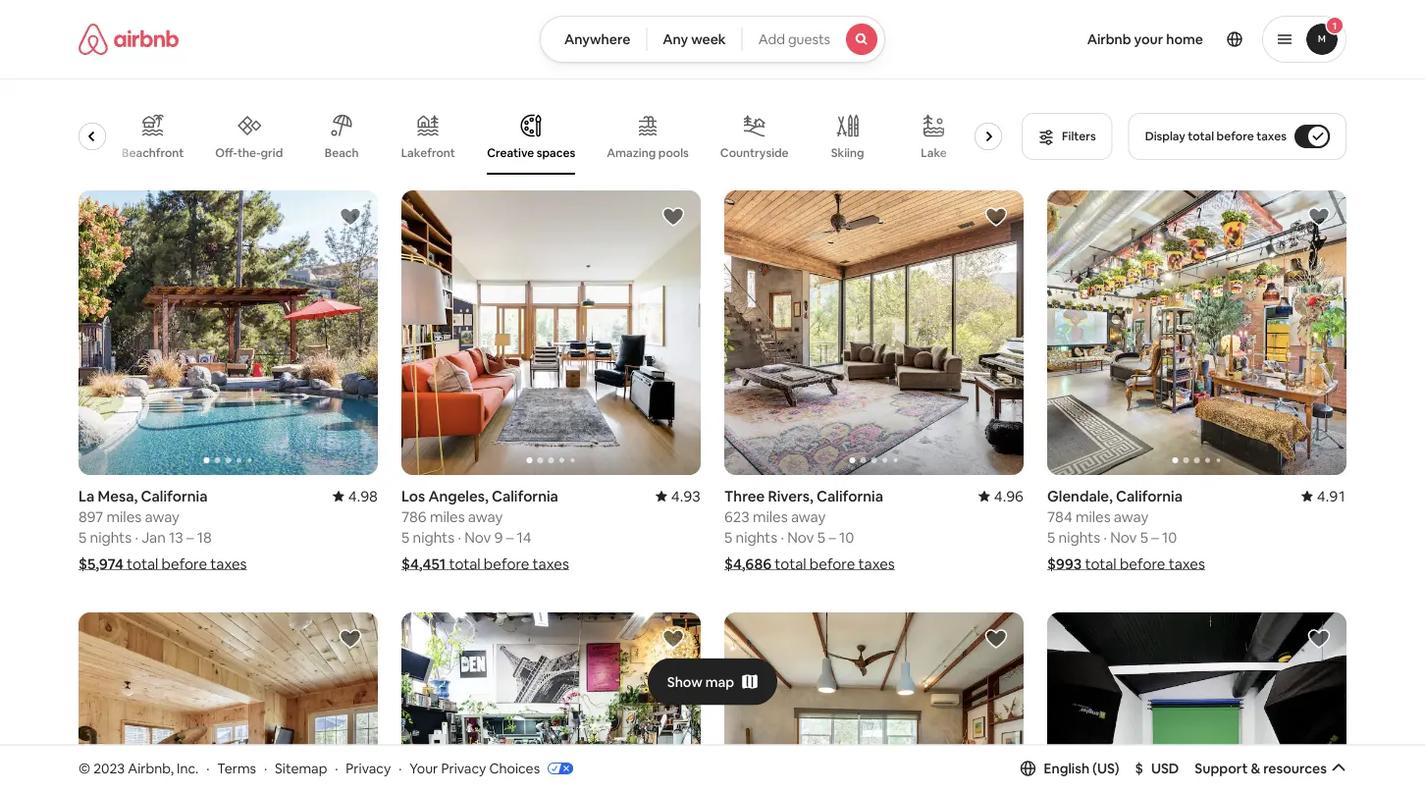 Task type: vqa. For each thing, say whether or not it's contained in the screenshot.


Task type: describe. For each thing, give the bounding box(es) containing it.
· inside three rivers, california 623 miles away 5 nights · nov 5 – 10 $4,686 total before taxes
[[781, 528, 785, 547]]

filters
[[1063, 129, 1097, 144]]

week
[[692, 30, 726, 48]]

taxes for la mesa, california 897 miles away 5 nights · jan 13 – 18 $5,974 total before taxes
[[210, 554, 247, 573]]

beachfront
[[122, 145, 184, 161]]

13
[[169, 528, 183, 547]]

before inside glendale, california 784 miles away 5 nights · nov 5 – 10 $993 total before taxes
[[1120, 554, 1166, 573]]

· inside los angeles, california 786 miles away 5 nights · nov 9 – 14 $4,451 total before taxes
[[458, 528, 461, 547]]

lakefront
[[402, 145, 456, 161]]

filters button
[[1022, 113, 1113, 160]]

$5,974
[[79, 554, 124, 573]]

before for three rivers, california 623 miles away 5 nights · nov 5 – 10 $4,686 total before taxes
[[810, 554, 856, 573]]

$993
[[1048, 554, 1082, 573]]

total for la mesa, california 897 miles away 5 nights · jan 13 – 18 $5,974 total before taxes
[[127, 554, 158, 573]]

inc.
[[177, 760, 199, 777]]

4.98
[[348, 486, 378, 506]]

mesa,
[[98, 486, 138, 506]]

$ usd
[[1136, 760, 1180, 778]]

2 privacy from the left
[[441, 760, 486, 777]]

away for 13
[[145, 507, 180, 526]]

total inside glendale, california 784 miles away 5 nights · nov 5 – 10 $993 total before taxes
[[1086, 554, 1117, 573]]

before inside button
[[1217, 129, 1255, 144]]

2023
[[93, 760, 125, 777]]

support & resources
[[1195, 760, 1328, 778]]

4 5 from the left
[[818, 528, 826, 547]]

– for 18
[[187, 528, 194, 547]]

nights inside glendale, california 784 miles away 5 nights · nov 5 – 10 $993 total before taxes
[[1059, 528, 1101, 547]]

away for 5
[[791, 507, 826, 526]]

5 inside la mesa, california 897 miles away 5 nights · jan 13 – 18 $5,974 total before taxes
[[79, 528, 87, 547]]

support & resources button
[[1195, 760, 1347, 778]]

1 privacy from the left
[[346, 760, 391, 777]]

the-
[[238, 145, 261, 160]]

any week
[[663, 30, 726, 48]]

786
[[402, 507, 427, 526]]

total inside button
[[1189, 129, 1215, 144]]

display total before taxes
[[1146, 129, 1287, 144]]

$
[[1136, 760, 1144, 778]]

terms · sitemap · privacy
[[217, 760, 391, 777]]

miles for angeles,
[[430, 507, 465, 526]]

– inside glendale, california 784 miles away 5 nights · nov 5 – 10 $993 total before taxes
[[1152, 528, 1160, 547]]

784
[[1048, 507, 1073, 526]]

&
[[1252, 760, 1261, 778]]

– for 10
[[829, 528, 836, 547]]

airbnb,
[[128, 760, 174, 777]]

nights for 786
[[413, 528, 455, 547]]

angeles,
[[429, 486, 489, 506]]

support
[[1195, 760, 1249, 778]]

4.96 out of 5 average rating image
[[979, 486, 1024, 506]]

three rivers, california 623 miles away 5 nights · nov 5 – 10 $4,686 total before taxes
[[725, 486, 895, 573]]

off-the-grid
[[216, 145, 284, 160]]

california for 897 miles away
[[141, 486, 208, 506]]

4.98 out of 5 average rating image
[[333, 486, 378, 506]]

display total before taxes button
[[1129, 113, 1347, 160]]

show map button
[[648, 659, 778, 706]]

privacy link
[[346, 760, 391, 777]]

$4,451
[[402, 554, 446, 573]]

taxes for los angeles, california 786 miles away 5 nights · nov 9 – 14 $4,451 total before taxes
[[533, 554, 569, 573]]

add to wishlist: franklin, tennessee image
[[1308, 627, 1332, 651]]

10 inside three rivers, california 623 miles away 5 nights · nov 5 – 10 $4,686 total before taxes
[[840, 528, 855, 547]]

california inside glendale, california 784 miles away 5 nights · nov 5 – 10 $993 total before taxes
[[1117, 486, 1183, 506]]

sitemap
[[275, 760, 327, 777]]

usd
[[1152, 760, 1180, 778]]

display
[[1146, 129, 1186, 144]]

5 inside los angeles, california 786 miles away 5 nights · nov 9 – 14 $4,451 total before taxes
[[402, 528, 410, 547]]

· right inc.
[[206, 760, 210, 777]]

creative
[[488, 145, 535, 161]]

skiing
[[832, 145, 865, 161]]

creative spaces
[[488, 145, 576, 161]]

home
[[1167, 30, 1204, 48]]

total for three rivers, california 623 miles away 5 nights · nov 5 – 10 $4,686 total before taxes
[[775, 554, 807, 573]]

4.96
[[995, 486, 1024, 506]]

· right terms
[[264, 760, 267, 777]]

anywhere
[[565, 30, 631, 48]]

18
[[197, 528, 212, 547]]

taxes for three rivers, california 623 miles away 5 nights · nov 5 – 10 $4,686 total before taxes
[[859, 554, 895, 573]]

· inside glendale, california 784 miles away 5 nights · nov 5 – 10 $993 total before taxes
[[1104, 528, 1108, 547]]

off-
[[216, 145, 238, 160]]

terms
[[217, 760, 256, 777]]

los
[[402, 486, 425, 506]]

rivers,
[[768, 486, 814, 506]]

before for la mesa, california 897 miles away 5 nights · jan 13 – 18 $5,974 total before taxes
[[162, 554, 207, 573]]

map
[[706, 673, 735, 691]]

english
[[1044, 760, 1090, 778]]

add to wishlist: kerhonkson, new york image
[[985, 627, 1009, 651]]

· left 'your'
[[399, 760, 402, 777]]

english (us)
[[1044, 760, 1120, 778]]

4.93
[[671, 486, 701, 506]]

english (us) button
[[1021, 760, 1120, 778]]

add guests
[[759, 30, 831, 48]]

show
[[668, 673, 703, 691]]

la mesa, california 897 miles away 5 nights · jan 13 – 18 $5,974 total before taxes
[[79, 486, 247, 573]]

$4,686
[[725, 554, 772, 573]]

group containing off-the-grid
[[36, 98, 1011, 175]]



Task type: locate. For each thing, give the bounding box(es) containing it.
before inside three rivers, california 623 miles away 5 nights · nov 5 – 10 $4,686 total before taxes
[[810, 554, 856, 573]]

taxes inside the display total before taxes button
[[1257, 129, 1287, 144]]

nights up $4,686
[[736, 528, 778, 547]]

1 california from the left
[[141, 486, 208, 506]]

1 horizontal spatial privacy
[[441, 760, 486, 777]]

group
[[36, 98, 1011, 175], [79, 191, 378, 475], [402, 191, 701, 475], [725, 191, 1024, 475], [1048, 191, 1347, 475], [79, 613, 378, 793], [402, 613, 701, 793], [725, 613, 1024, 793], [1048, 613, 1347, 793]]

lake
[[922, 145, 948, 161]]

nov for nov 9 – 14
[[465, 528, 491, 547]]

profile element
[[909, 0, 1347, 79]]

add to wishlist: los angeles, california image
[[662, 205, 685, 229]]

california inside los angeles, california 786 miles away 5 nights · nov 9 – 14 $4,451 total before taxes
[[492, 486, 559, 506]]

sitemap link
[[275, 760, 327, 777]]

grid
[[261, 145, 284, 160]]

privacy
[[346, 760, 391, 777], [441, 760, 486, 777]]

away inside los angeles, california 786 miles away 5 nights · nov 9 – 14 $4,451 total before taxes
[[468, 507, 503, 526]]

None search field
[[540, 16, 886, 63]]

california inside three rivers, california 623 miles away 5 nights · nov 5 – 10 $4,686 total before taxes
[[817, 486, 884, 506]]

nights for 897
[[90, 528, 132, 547]]

4 away from the left
[[1114, 507, 1149, 526]]

·
[[135, 528, 138, 547], [458, 528, 461, 547], [781, 528, 785, 547], [1104, 528, 1108, 547], [206, 760, 210, 777], [264, 760, 267, 777], [335, 760, 338, 777], [399, 760, 402, 777]]

nov down glendale,
[[1111, 528, 1138, 547]]

5
[[79, 528, 87, 547], [402, 528, 410, 547], [725, 528, 733, 547], [818, 528, 826, 547], [1048, 528, 1056, 547], [1141, 528, 1149, 547]]

4 nights from the left
[[1059, 528, 1101, 547]]

before down the 9
[[484, 554, 530, 573]]

amazing
[[608, 145, 657, 161]]

add to wishlist: la mesa, california image
[[339, 205, 362, 229]]

show map
[[668, 673, 735, 691]]

4 – from the left
[[1152, 528, 1160, 547]]

1 away from the left
[[145, 507, 180, 526]]

add to wishlist: glendale, california image
[[1308, 205, 1332, 229]]

guests
[[788, 30, 831, 48]]

nov for nov 5 – 10
[[788, 528, 815, 547]]

· inside la mesa, california 897 miles away 5 nights · jan 13 – 18 $5,974 total before taxes
[[135, 528, 138, 547]]

623
[[725, 507, 750, 526]]

away up the 9
[[468, 507, 503, 526]]

add to wishlist: saugerties, new york image
[[339, 627, 362, 651]]

10 inside glendale, california 784 miles away 5 nights · nov 5 – 10 $993 total before taxes
[[1163, 528, 1178, 547]]

· down glendale,
[[1104, 528, 1108, 547]]

· left the 9
[[458, 528, 461, 547]]

nov down rivers,
[[788, 528, 815, 547]]

before down 13
[[162, 554, 207, 573]]

– inside la mesa, california 897 miles away 5 nights · jan 13 – 18 $5,974 total before taxes
[[187, 528, 194, 547]]

1 nights from the left
[[90, 528, 132, 547]]

5 5 from the left
[[1048, 528, 1056, 547]]

nov inside glendale, california 784 miles away 5 nights · nov 5 – 10 $993 total before taxes
[[1111, 528, 1138, 547]]

california right glendale,
[[1117, 486, 1183, 506]]

1 5 from the left
[[79, 528, 87, 547]]

add to wishlist: toronto, canada image
[[662, 627, 685, 651]]

before down rivers,
[[810, 554, 856, 573]]

any
[[663, 30, 689, 48]]

9
[[495, 528, 503, 547]]

nov
[[465, 528, 491, 547], [788, 528, 815, 547], [1111, 528, 1138, 547]]

airbnb your home
[[1088, 30, 1204, 48]]

nov inside los angeles, california 786 miles away 5 nights · nov 9 – 14 $4,451 total before taxes
[[465, 528, 491, 547]]

none search field containing anywhere
[[540, 16, 886, 63]]

14
[[517, 528, 532, 547]]

california for 623 miles away
[[817, 486, 884, 506]]

2 miles from the left
[[430, 507, 465, 526]]

total down jan
[[127, 554, 158, 573]]

miles inside la mesa, california 897 miles away 5 nights · jan 13 – 18 $5,974 total before taxes
[[107, 507, 142, 526]]

3 5 from the left
[[725, 528, 733, 547]]

castles
[[43, 145, 84, 161]]

nights inside la mesa, california 897 miles away 5 nights · jan 13 – 18 $5,974 total before taxes
[[90, 528, 132, 547]]

add
[[759, 30, 785, 48]]

total right $4,686
[[775, 554, 807, 573]]

0 horizontal spatial privacy
[[346, 760, 391, 777]]

miles for mesa,
[[107, 507, 142, 526]]

nights
[[90, 528, 132, 547], [413, 528, 455, 547], [736, 528, 778, 547], [1059, 528, 1101, 547]]

amazing pools
[[608, 145, 690, 161]]

3 nights from the left
[[736, 528, 778, 547]]

taxes inside la mesa, california 897 miles away 5 nights · jan 13 – 18 $5,974 total before taxes
[[210, 554, 247, 573]]

10
[[840, 528, 855, 547], [1163, 528, 1178, 547]]

miles for rivers,
[[753, 507, 788, 526]]

1 nov from the left
[[465, 528, 491, 547]]

pools
[[659, 145, 690, 161]]

before right display
[[1217, 129, 1255, 144]]

1 10 from the left
[[840, 528, 855, 547]]

miles inside three rivers, california 623 miles away 5 nights · nov 5 – 10 $4,686 total before taxes
[[753, 507, 788, 526]]

away inside glendale, california 784 miles away 5 nights · nov 5 – 10 $993 total before taxes
[[1114, 507, 1149, 526]]

your
[[410, 760, 438, 777]]

before inside los angeles, california 786 miles away 5 nights · nov 9 – 14 $4,451 total before taxes
[[484, 554, 530, 573]]

total right $993
[[1086, 554, 1117, 573]]

2 california from the left
[[492, 486, 559, 506]]

your privacy choices link
[[410, 760, 574, 779]]

california inside la mesa, california 897 miles away 5 nights · jan 13 – 18 $5,974 total before taxes
[[141, 486, 208, 506]]

countryside
[[721, 145, 790, 161]]

2 10 from the left
[[1163, 528, 1178, 547]]

away down rivers,
[[791, 507, 826, 526]]

4.91
[[1318, 486, 1347, 506]]

before
[[1217, 129, 1255, 144], [162, 554, 207, 573], [484, 554, 530, 573], [810, 554, 856, 573], [1120, 554, 1166, 573]]

2 nov from the left
[[788, 528, 815, 547]]

(us)
[[1093, 760, 1120, 778]]

1 horizontal spatial nov
[[788, 528, 815, 547]]

taxes inside los angeles, california 786 miles away 5 nights · nov 9 – 14 $4,451 total before taxes
[[533, 554, 569, 573]]

your
[[1135, 30, 1164, 48]]

3 nov from the left
[[1111, 528, 1138, 547]]

© 2023 airbnb, inc. ·
[[79, 760, 210, 777]]

1
[[1333, 19, 1338, 32]]

away up jan
[[145, 507, 180, 526]]

nov inside three rivers, california 623 miles away 5 nights · nov 5 – 10 $4,686 total before taxes
[[788, 528, 815, 547]]

your privacy choices
[[410, 760, 540, 777]]

california up 14
[[492, 486, 559, 506]]

miles
[[107, 507, 142, 526], [430, 507, 465, 526], [753, 507, 788, 526], [1076, 507, 1111, 526]]

california up 13
[[141, 486, 208, 506]]

beach
[[325, 145, 360, 161]]

choices
[[489, 760, 540, 777]]

©
[[79, 760, 90, 777]]

glendale,
[[1048, 486, 1113, 506]]

airbnb your home link
[[1076, 19, 1216, 60]]

la
[[79, 486, 95, 506]]

· left jan
[[135, 528, 138, 547]]

miles inside glendale, california 784 miles away 5 nights · nov 5 – 10 $993 total before taxes
[[1076, 507, 1111, 526]]

3 california from the left
[[817, 486, 884, 506]]

privacy left 'your'
[[346, 760, 391, 777]]

· down rivers,
[[781, 528, 785, 547]]

three
[[725, 486, 765, 506]]

miles down glendale,
[[1076, 507, 1111, 526]]

nights for 623
[[736, 528, 778, 547]]

1 – from the left
[[187, 528, 194, 547]]

before right $993
[[1120, 554, 1166, 573]]

resources
[[1264, 760, 1328, 778]]

add guests button
[[742, 16, 886, 63]]

nights down 784
[[1059, 528, 1101, 547]]

privacy right 'your'
[[441, 760, 486, 777]]

los angeles, california 786 miles away 5 nights · nov 9 – 14 $4,451 total before taxes
[[402, 486, 569, 573]]

california for 786 miles away
[[492, 486, 559, 506]]

jan
[[142, 528, 166, 547]]

california
[[141, 486, 208, 506], [492, 486, 559, 506], [817, 486, 884, 506], [1117, 486, 1183, 506]]

miles down mesa,
[[107, 507, 142, 526]]

0 horizontal spatial 10
[[840, 528, 855, 547]]

away
[[145, 507, 180, 526], [468, 507, 503, 526], [791, 507, 826, 526], [1114, 507, 1149, 526]]

3 miles from the left
[[753, 507, 788, 526]]

2 horizontal spatial nov
[[1111, 528, 1138, 547]]

– for 14
[[506, 528, 514, 547]]

1 horizontal spatial 10
[[1163, 528, 1178, 547]]

4 california from the left
[[1117, 486, 1183, 506]]

before inside la mesa, california 897 miles away 5 nights · jan 13 – 18 $5,974 total before taxes
[[162, 554, 207, 573]]

3 – from the left
[[829, 528, 836, 547]]

3 away from the left
[[791, 507, 826, 526]]

2 – from the left
[[506, 528, 514, 547]]

nights up $4,451 at the left bottom of page
[[413, 528, 455, 547]]

nights up '$5,974'
[[90, 528, 132, 547]]

nights inside los angeles, california 786 miles away 5 nights · nov 9 – 14 $4,451 total before taxes
[[413, 528, 455, 547]]

total for los angeles, california 786 miles away 5 nights · nov 9 – 14 $4,451 total before taxes
[[449, 554, 481, 573]]

2 away from the left
[[468, 507, 503, 526]]

4 miles from the left
[[1076, 507, 1111, 526]]

– inside los angeles, california 786 miles away 5 nights · nov 9 – 14 $4,451 total before taxes
[[506, 528, 514, 547]]

total inside los angeles, california 786 miles away 5 nights · nov 9 – 14 $4,451 total before taxes
[[449, 554, 481, 573]]

1 miles from the left
[[107, 507, 142, 526]]

total right $4,451 at the left bottom of page
[[449, 554, 481, 573]]

taxes
[[1257, 129, 1287, 144], [210, 554, 247, 573], [533, 554, 569, 573], [859, 554, 895, 573], [1169, 554, 1206, 573]]

0 horizontal spatial nov
[[465, 528, 491, 547]]

california right rivers,
[[817, 486, 884, 506]]

add to wishlist: three rivers, california image
[[985, 205, 1009, 229]]

away for 9
[[468, 507, 503, 526]]

6 5 from the left
[[1141, 528, 1149, 547]]

total inside la mesa, california 897 miles away 5 nights · jan 13 – 18 $5,974 total before taxes
[[127, 554, 158, 573]]

· left privacy link
[[335, 760, 338, 777]]

away right 784
[[1114, 507, 1149, 526]]

glendale, california 784 miles away 5 nights · nov 5 – 10 $993 total before taxes
[[1048, 486, 1206, 573]]

taxes inside three rivers, california 623 miles away 5 nights · nov 5 – 10 $4,686 total before taxes
[[859, 554, 895, 573]]

taxes inside glendale, california 784 miles away 5 nights · nov 5 – 10 $993 total before taxes
[[1169, 554, 1206, 573]]

nights inside three rivers, california 623 miles away 5 nights · nov 5 – 10 $4,686 total before taxes
[[736, 528, 778, 547]]

– inside three rivers, california 623 miles away 5 nights · nov 5 – 10 $4,686 total before taxes
[[829, 528, 836, 547]]

total right display
[[1189, 129, 1215, 144]]

4.91 out of 5 average rating image
[[1302, 486, 1347, 506]]

total
[[1189, 129, 1215, 144], [127, 554, 158, 573], [449, 554, 481, 573], [775, 554, 807, 573], [1086, 554, 1117, 573]]

miles down rivers,
[[753, 507, 788, 526]]

away inside la mesa, california 897 miles away 5 nights · jan 13 – 18 $5,974 total before taxes
[[145, 507, 180, 526]]

terms link
[[217, 760, 256, 777]]

miles down angeles,
[[430, 507, 465, 526]]

miles inside los angeles, california 786 miles away 5 nights · nov 9 – 14 $4,451 total before taxes
[[430, 507, 465, 526]]

total inside three rivers, california 623 miles away 5 nights · nov 5 – 10 $4,686 total before taxes
[[775, 554, 807, 573]]

any week button
[[646, 16, 743, 63]]

2 5 from the left
[[402, 528, 410, 547]]

nov left the 9
[[465, 528, 491, 547]]

1 button
[[1263, 16, 1347, 63]]

897
[[79, 507, 103, 526]]

away inside three rivers, california 623 miles away 5 nights · nov 5 – 10 $4,686 total before taxes
[[791, 507, 826, 526]]

4.93 out of 5 average rating image
[[656, 486, 701, 506]]

spaces
[[537, 145, 576, 161]]

2 nights from the left
[[413, 528, 455, 547]]

airbnb
[[1088, 30, 1132, 48]]

before for los angeles, california 786 miles away 5 nights · nov 9 – 14 $4,451 total before taxes
[[484, 554, 530, 573]]

anywhere button
[[540, 16, 647, 63]]



